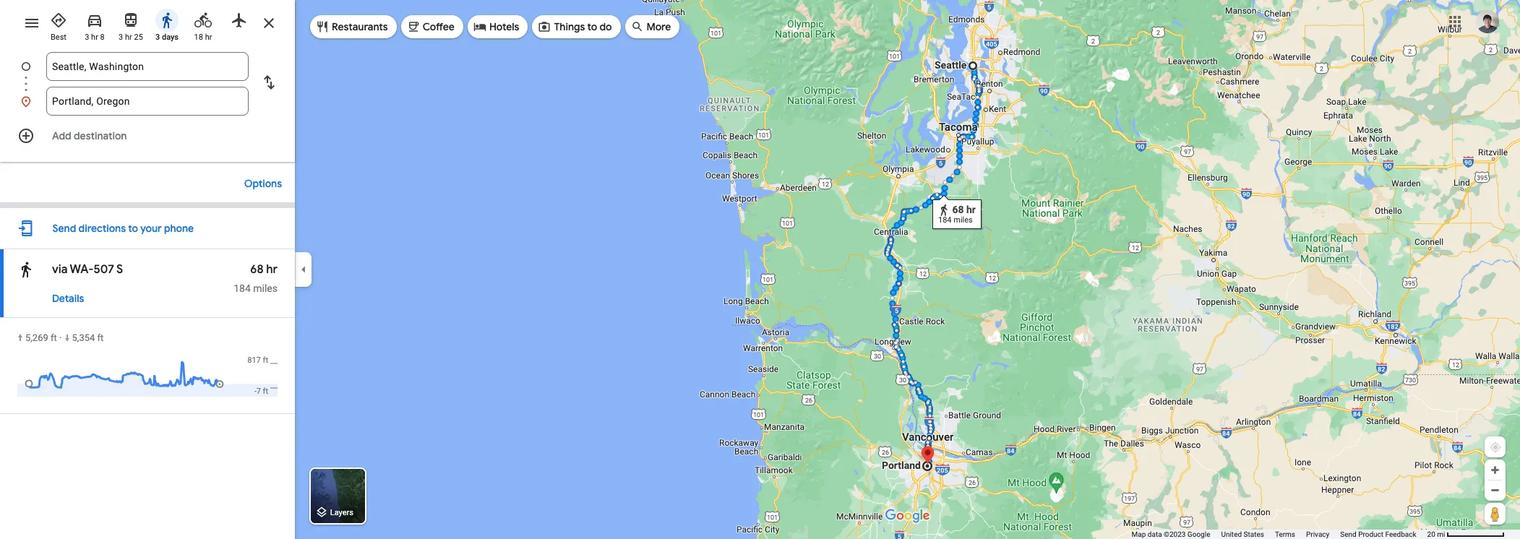 Task type: locate. For each thing, give the bounding box(es) containing it.
via
[[52, 262, 68, 277]]

to left do
[[587, 20, 597, 33]]

hr inside 68 hr 184 miles
[[266, 262, 278, 277]]

map data ©2023 google
[[1132, 531, 1211, 539]]

to
[[587, 20, 597, 33], [128, 222, 138, 235]]

list
[[0, 52, 295, 116]]

send left product at the right
[[1341, 531, 1357, 539]]

send inside "footer"
[[1341, 531, 1357, 539]]

3 hr 8
[[85, 33, 105, 42]]

send directions to your phone button
[[45, 214, 201, 243]]

wa-
[[70, 262, 94, 277]]

1 vertical spatial send
[[1341, 531, 1357, 539]]

1 horizontal spatial send
[[1341, 531, 1357, 539]]

directions main content
[[0, 0, 295, 539]]

none field for second list item from the bottom
[[52, 52, 243, 81]]

1 list item from the top
[[0, 52, 295, 98]]

-
[[254, 387, 256, 396]]

None radio
[[224, 6, 254, 32]]

add
[[52, 129, 71, 142]]

none field down 'starting point seattle, washington' field
[[52, 87, 243, 116]]

3 left days at top
[[155, 33, 160, 42]]

0 horizontal spatial 3
[[85, 33, 89, 42]]

to left your
[[128, 222, 138, 235]]

send directions to your phone
[[52, 222, 194, 235]]

3 left the 8
[[85, 33, 89, 42]]

20
[[1428, 531, 1436, 539]]

footer
[[1132, 530, 1428, 539]]

send product feedback button
[[1341, 530, 1417, 539]]

states
[[1244, 531, 1264, 539]]

google maps element
[[0, 0, 1520, 539]]

3 for 3 hr 8
[[85, 33, 89, 42]]

5,269 ft
[[25, 333, 57, 343]]

hotels button
[[468, 9, 528, 44]]

cannot access your location image
[[1489, 441, 1502, 454]]

none field 'starting point seattle, washington'
[[52, 52, 243, 81]]

send inside directions main content
[[52, 222, 76, 235]]

3 3 from the left
[[155, 33, 160, 42]]

184
[[234, 283, 251, 294]]

walking image
[[17, 260, 35, 280]]

feedback
[[1386, 531, 1417, 539]]

·
[[59, 333, 62, 343]]

2 none field from the top
[[52, 87, 243, 116]]

transit image
[[122, 12, 140, 29]]

0 vertical spatial send
[[52, 222, 76, 235]]

none field destination portland, oregon
[[52, 87, 243, 116]]

1 horizontal spatial 3
[[119, 33, 123, 42]]

footer containing map data ©2023 google
[[1132, 530, 1428, 539]]

more button
[[625, 9, 680, 44]]

to inside send directions to your phone button
[[128, 222, 138, 235]]

list item
[[0, 52, 295, 98], [0, 87, 295, 116]]

destination
[[74, 129, 127, 142]]

2 3 from the left
[[119, 33, 123, 42]]

send
[[52, 222, 76, 235], [1341, 531, 1357, 539]]

3 inside radio
[[155, 33, 160, 42]]

3 for 3 days
[[155, 33, 160, 42]]

send left directions
[[52, 222, 76, 235]]

none field down 25
[[52, 52, 243, 81]]

product
[[1359, 531, 1384, 539]]

0 horizontal spatial to
[[128, 222, 138, 235]]

none field for 2nd list item from the top
[[52, 87, 243, 116]]

close directions image
[[260, 14, 278, 32]]

1 none field from the top
[[52, 52, 243, 81]]

2 horizontal spatial 3
[[155, 33, 160, 42]]

hr right the 18
[[205, 33, 212, 42]]

3
[[85, 33, 89, 42], [119, 33, 123, 42], [155, 33, 160, 42]]


[[17, 260, 35, 280]]

list item down 25
[[0, 52, 295, 98]]

best travel modes image
[[50, 12, 67, 29]]

show street view coverage image
[[1485, 503, 1506, 525]]

hr left the 8
[[91, 33, 98, 42]]

list item down 'starting point seattle, washington' field
[[0, 87, 295, 116]]

None field
[[52, 52, 243, 81], [52, 87, 243, 116]]

hr for 3 hr 8
[[91, 33, 98, 42]]

1 3 from the left
[[85, 33, 89, 42]]

miles
[[253, 283, 278, 294]]

-7 ft
[[254, 387, 268, 396]]

send product feedback
[[1341, 531, 1417, 539]]

list inside google maps element
[[0, 52, 295, 116]]

1 vertical spatial none field
[[52, 87, 243, 116]]

details
[[52, 292, 84, 305]]

terms
[[1275, 531, 1296, 539]]

things to do
[[554, 20, 612, 33]]

days
[[162, 33, 179, 42]]

0 horizontal spatial send
[[52, 222, 76, 235]]

map
[[1132, 531, 1146, 539]]

to inside things to do button
[[587, 20, 597, 33]]

hr left 25
[[125, 33, 132, 42]]

1 vertical spatial to
[[128, 222, 138, 235]]

68 hr 184 miles
[[234, 262, 278, 294]]

hr right 68
[[266, 262, 278, 277]]

3 hr 25
[[119, 33, 143, 42]]

zoom out image
[[1490, 485, 1501, 496]]

0 vertical spatial none field
[[52, 52, 243, 81]]

add destination button
[[0, 121, 295, 150]]

3 days
[[155, 33, 179, 42]]

18
[[194, 33, 203, 42]]

7 ft
[[256, 387, 268, 396]]

507
[[94, 262, 114, 277]]

20 mi
[[1428, 531, 1446, 539]]

1 horizontal spatial to
[[587, 20, 597, 33]]

8
[[100, 33, 105, 42]]

terms button
[[1275, 530, 1296, 539]]

via wa-507 s
[[52, 262, 123, 277]]

coffee button
[[401, 9, 463, 44]]

3 for 3 hr 25
[[119, 33, 123, 42]]

walking image
[[158, 12, 176, 29]]

hr
[[91, 33, 98, 42], [125, 33, 132, 42], [205, 33, 212, 42], [266, 262, 278, 277]]

0 vertical spatial to
[[587, 20, 597, 33]]

3 left 25
[[119, 33, 123, 42]]



Task type: describe. For each thing, give the bounding box(es) containing it.
3 hr 25 radio
[[116, 6, 146, 43]]

more
[[647, 20, 671, 33]]

options button
[[237, 171, 289, 197]]

directions
[[79, 222, 126, 235]]

restaurants button
[[310, 9, 397, 44]]

send for send product feedback
[[1341, 531, 1357, 539]]

hr for 3 hr 25
[[125, 33, 132, 42]]

do
[[600, 20, 612, 33]]

2 list item from the top
[[0, 87, 295, 116]]

your
[[140, 222, 162, 235]]

collapse side panel image
[[296, 262, 312, 278]]

20 mi button
[[1428, 531, 1505, 539]]

layers
[[330, 508, 353, 518]]

send for send directions to your phone
[[52, 222, 76, 235]]

hr for 18 hr
[[205, 33, 212, 42]]

best
[[51, 33, 66, 42]]

18 hr
[[194, 33, 212, 42]]

68
[[250, 262, 264, 277]]

cycling image
[[194, 12, 212, 29]]

options
[[244, 177, 282, 190]]

footer inside google maps element
[[1132, 530, 1428, 539]]

things
[[554, 20, 585, 33]]

25
[[134, 33, 143, 42]]

817 ft
[[247, 356, 268, 365]]

privacy button
[[1306, 530, 1330, 539]]

united
[[1221, 531, 1242, 539]]

hotels
[[489, 20, 519, 33]]

5,269 ft ·
[[25, 333, 64, 343]]

things to do button
[[532, 9, 621, 44]]

5,354 ft
[[72, 333, 104, 343]]

3 days radio
[[152, 6, 182, 43]]

restaurants
[[332, 20, 388, 33]]

Destination Portland, Oregon field
[[52, 93, 243, 110]]

s
[[116, 262, 123, 277]]

details button
[[45, 286, 91, 312]]

privacy
[[1306, 531, 1330, 539]]

mi
[[1437, 531, 1446, 539]]

phone
[[164, 222, 194, 235]]

zoom in image
[[1490, 465, 1501, 476]]

data
[[1148, 531, 1162, 539]]

google
[[1188, 531, 1211, 539]]

flights image
[[231, 12, 248, 29]]

add destination
[[52, 129, 127, 142]]

total ascent of 5,269 ft. total descent of 5,354 ft. image
[[17, 355, 278, 399]]

coffee
[[423, 20, 455, 33]]

Starting point Seattle, Washington field
[[52, 58, 243, 75]]

united states
[[1221, 531, 1264, 539]]

Best radio
[[43, 6, 74, 43]]

united states button
[[1221, 530, 1264, 539]]

©2023
[[1164, 531, 1186, 539]]

3 hr 8 radio
[[80, 6, 110, 43]]

hr for 68 hr 184 miles
[[266, 262, 278, 277]]

reverse starting point and destination image
[[260, 74, 278, 91]]

driving image
[[86, 12, 103, 29]]

google account: nolan park  
(nolan.park@adept.ai) image
[[1476, 10, 1499, 33]]

18 hr radio
[[188, 6, 218, 43]]



Task type: vqa. For each thing, say whether or not it's contained in the screenshot.
"3" associated with 3 hr 25
yes



